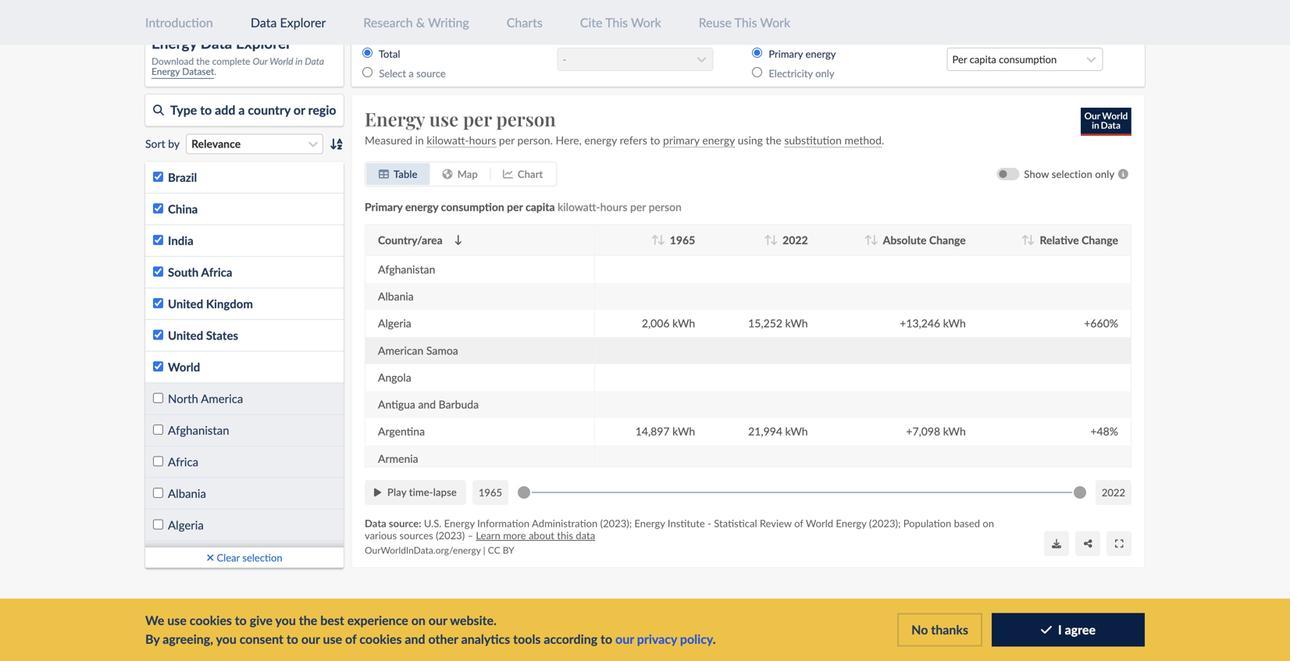 Task type: describe. For each thing, give the bounding box(es) containing it.
energy or electricity
[[752, 29, 853, 40]]

arrow down long image for 2022
[[771, 235, 778, 245]]

u.s.
[[424, 517, 442, 530]]

united states
[[168, 328, 238, 342]]

arrow up long image for 2022
[[765, 235, 772, 245]]

research
[[364, 15, 413, 30]]

our privacy policy link
[[616, 632, 713, 647]]

0 horizontal spatial person
[[496, 106, 556, 131]]

reuse this work link
[[699, 15, 791, 30]]

1 vertical spatial 2022
[[1102, 486, 1126, 499]]

1 vertical spatial 1965
[[479, 486, 502, 499]]

change for relative change
[[1082, 233, 1119, 247]]

energy use per person
[[365, 106, 556, 131]]

kilowatt-
[[558, 200, 601, 213]]

0 horizontal spatial select
[[379, 67, 406, 80]]

0 horizontal spatial albania
[[168, 487, 206, 501]]

table
[[394, 168, 418, 180]]

here,
[[556, 133, 582, 147]]

1 vertical spatial select a source
[[379, 67, 446, 80]]

introduction link
[[145, 15, 213, 30]]

data up our
[[251, 15, 277, 30]]

0 horizontal spatial a
[[409, 67, 414, 80]]

sort by
[[145, 137, 180, 151]]

1 horizontal spatial only
[[1096, 168, 1115, 180]]

cc by link
[[488, 545, 515, 556]]

sources
[[400, 529, 433, 542]]

person.
[[518, 133, 553, 147]]

1 vertical spatial world
[[168, 360, 200, 374]]

ourworldindata.org/energy link
[[365, 545, 481, 556]]

0 vertical spatial cookies
[[190, 613, 232, 629]]

energy data explorer download the complete our world in data energy dataset .
[[152, 34, 324, 77]]

learn more about this data link
[[476, 529, 595, 542]]

agreeing,
[[163, 632, 213, 647]]

1 vertical spatial cookies
[[360, 632, 402, 647]]

cc
[[488, 545, 501, 556]]

experience
[[347, 613, 408, 629]]

armenia
[[378, 452, 418, 465]]

united for united states
[[168, 328, 203, 342]]

angola
[[378, 371, 411, 384]]

1 vertical spatial electricity
[[769, 67, 813, 80]]

policy
[[680, 632, 713, 647]]

cite this work link
[[580, 15, 661, 30]]

primary for primary energy consumption per capita kilowatt-hours per person
[[365, 200, 403, 213]]

lapse
[[433, 486, 457, 499]]

no
[[912, 623, 928, 638]]

ourworldindata.org/energy | cc by
[[365, 545, 515, 556]]

chart line image
[[503, 169, 513, 179]]

refers
[[620, 133, 648, 147]]

samoa
[[426, 344, 458, 357]]

subscribe
[[1138, 630, 1184, 643]]

per up map
[[463, 106, 492, 131]]

american samoa
[[378, 344, 458, 357]]

this for cite
[[606, 15, 628, 30]]

absolute
[[883, 233, 927, 247]]

. inside the we use cookies to give you the best experience on our website. by agreeing, you consent to our use of cookies and other analytics tools according to our privacy policy .
[[713, 632, 716, 647]]

-
[[708, 517, 712, 530]]

administration
[[532, 517, 598, 530]]

1 vertical spatial energy
[[585, 133, 617, 147]]

1 vertical spatial the
[[766, 133, 782, 147]]

research & writing
[[364, 15, 469, 30]]

data explorer
[[251, 15, 326, 30]]

charts
[[507, 15, 543, 30]]

0 vertical spatial explorer
[[280, 15, 326, 30]]

0 vertical spatial and
[[418, 398, 436, 411]]

institute
[[668, 517, 705, 530]]

reuse this work
[[699, 15, 791, 30]]

–
[[468, 529, 474, 542]]

no thanks button
[[898, 614, 983, 647]]

earth americas image
[[443, 169, 453, 179]]

show
[[1025, 168, 1050, 180]]

energy up the download
[[152, 34, 197, 52]]

1 horizontal spatial 1965
[[670, 233, 696, 247]]

chart
[[518, 168, 543, 180]]

we use cookies to give you the best experience on our website. by agreeing, you consent to our use of cookies and other analytics tools according to our privacy policy .
[[145, 613, 716, 647]]

electricity only
[[769, 67, 835, 80]]

barbuda
[[439, 398, 479, 411]]

15,252 kwh
[[749, 317, 808, 330]]

on inside data source: u.s. energy information administration (2023); energy institute - statistical review of world energy (2023); population based on various sources (2023) – learn more about this data
[[983, 517, 995, 530]]

primary energy
[[769, 48, 836, 60]]

this
[[557, 529, 573, 542]]

using
[[738, 133, 763, 147]]

consent
[[240, 632, 284, 647]]

0 vertical spatial albania
[[378, 290, 414, 303]]

ourworldindata.org/energy
[[365, 545, 481, 556]]

by
[[168, 137, 180, 151]]

chart link
[[491, 163, 556, 185]]

states
[[206, 328, 238, 342]]

0 vertical spatial africa
[[201, 265, 232, 279]]

clear
[[217, 552, 240, 565]]

total for total
[[379, 48, 400, 60]]

consumption for capita
[[999, 53, 1057, 65]]

time-
[[409, 486, 433, 499]]

download
[[152, 55, 194, 67]]

world inside data source: u.s. energy information administration (2023); energy institute - statistical review of world energy (2023); population based on various sources (2023) – learn more about this data
[[806, 517, 834, 530]]

+7,098 kwh
[[907, 425, 966, 438]]

download image
[[1052, 539, 1062, 549]]

arrow up long image for absolute change
[[865, 235, 873, 245]]

data
[[576, 529, 595, 542]]

writing
[[428, 15, 469, 30]]

table link
[[366, 163, 430, 185]]

more
[[503, 529, 526, 542]]

1 horizontal spatial select a source
[[557, 29, 630, 40]]

primary for primary energy
[[769, 48, 803, 60]]

0 vertical spatial source
[[597, 29, 630, 40]]

data up the complete
[[201, 34, 232, 52]]

1 horizontal spatial capita
[[970, 53, 997, 65]]

america
[[201, 392, 243, 406]]

data down data explorer link
[[305, 55, 324, 67]]

energy left institute
[[635, 517, 665, 530]]

Type to add a country or region... text field
[[145, 95, 344, 126]]

2 horizontal spatial .
[[882, 133, 885, 147]]

2 horizontal spatial our
[[616, 632, 634, 647]]

or for primary energy
[[788, 29, 800, 40]]

0 vertical spatial a
[[589, 29, 594, 40]]

energy for primary energy consumption per capita kilowatt-hours per person
[[405, 200, 438, 213]]

selection for clear
[[242, 552, 283, 565]]

per left person.
[[499, 133, 515, 147]]

south
[[168, 265, 199, 279]]

circle info image
[[1115, 169, 1132, 179]]

in inside energy data explorer download the complete our world in data energy dataset .
[[296, 55, 303, 67]]

use for energy
[[430, 106, 459, 131]]

relative
[[1040, 233, 1080, 247]]

energy right u.s.
[[444, 517, 475, 530]]

united for united kingdom
[[168, 297, 203, 311]]

to right 'consent'
[[287, 632, 298, 647]]

energy right review
[[836, 517, 867, 530]]

sort
[[145, 137, 165, 151]]

energy left dataset
[[152, 66, 180, 77]]

0 horizontal spatial our
[[301, 632, 320, 647]]

based
[[954, 517, 981, 530]]

0 horizontal spatial only
[[816, 67, 835, 80]]

play time-lapse button
[[365, 480, 466, 505]]

relative change
[[1040, 233, 1119, 247]]

learn
[[476, 529, 501, 542]]

information
[[478, 517, 530, 530]]

on inside the we use cookies to give you the best experience on our website. by agreeing, you consent to our use of cookies and other analytics tools according to our privacy policy .
[[412, 613, 426, 629]]

1 arrow down long image from the left
[[455, 235, 462, 245]]

energy for primary energy
[[806, 48, 836, 60]]

various
[[365, 529, 397, 542]]

1 vertical spatial capita
[[526, 200, 555, 213]]

arrow up long image
[[652, 235, 659, 245]]

i
[[1059, 623, 1062, 638]]

share nodes image
[[1084, 539, 1092, 549]]



Task type: locate. For each thing, give the bounding box(es) containing it.
measured
[[365, 133, 413, 147]]

we
[[145, 613, 164, 629]]

primary down table icon
[[365, 200, 403, 213]]

the left the complete
[[196, 55, 210, 67]]

0 horizontal spatial work
[[631, 15, 661, 30]]

kingdom
[[206, 297, 253, 311]]

1 horizontal spatial of
[[795, 517, 804, 530]]

0 horizontal spatial africa
[[168, 455, 199, 469]]

0 horizontal spatial 2022
[[783, 233, 808, 247]]

use for we
[[167, 613, 187, 629]]

source
[[597, 29, 630, 40], [417, 67, 446, 80]]

2 change from the left
[[1082, 233, 1119, 247]]

energy dataset link
[[152, 66, 214, 77]]

agree
[[1065, 623, 1096, 638]]

explorer up our
[[236, 34, 292, 52]]

arrow down long image for relative change
[[1028, 235, 1036, 245]]

1 horizontal spatial 2022
[[1102, 486, 1126, 499]]

you left 'consent'
[[216, 632, 237, 647]]

arrow down long image left absolute
[[871, 235, 879, 245]]

0 horizontal spatial or
[[391, 29, 403, 40]]

1 vertical spatial use
[[167, 613, 187, 629]]

explorer up energy data explorer download the complete our world in data energy dataset .
[[280, 15, 326, 30]]

to
[[650, 133, 661, 147], [235, 613, 247, 629], [287, 632, 298, 647], [601, 632, 613, 647]]

india
[[168, 233, 194, 248]]

2 (2023); from the left
[[869, 517, 901, 530]]

electricity up the primary energy
[[802, 29, 853, 40]]

per down chart line image
[[507, 200, 523, 213]]

None radio
[[363, 48, 373, 58], [752, 67, 763, 77], [363, 48, 373, 58], [752, 67, 763, 77]]

magnifying glass image
[[153, 105, 164, 116]]

world inside energy data explorer download the complete our world in data energy dataset .
[[270, 55, 293, 67]]

antigua
[[378, 398, 416, 411]]

arrow down long image
[[658, 235, 665, 245], [771, 235, 778, 245], [1028, 235, 1036, 245]]

0 horizontal spatial change
[[930, 233, 966, 247]]

2,006 kwh
[[642, 317, 696, 330]]

1 vertical spatial person
[[649, 200, 682, 213]]

select
[[557, 29, 587, 40], [379, 67, 406, 80]]

work for reuse this work
[[761, 15, 791, 30]]

1 vertical spatial afghanistan
[[168, 423, 229, 437]]

2 arrow up long image from the left
[[865, 235, 873, 245]]

per
[[463, 106, 492, 131], [499, 133, 515, 147], [507, 200, 523, 213], [630, 200, 646, 213]]

1 vertical spatial selection
[[242, 552, 283, 565]]

2 this from the left
[[735, 15, 757, 30]]

0 horizontal spatial of
[[345, 632, 357, 647]]

1 horizontal spatial this
[[735, 15, 757, 30]]

2 horizontal spatial arrow down long image
[[1028, 235, 1036, 245]]

absolute change
[[883, 233, 966, 247]]

subscribe button
[[1114, 624, 1191, 649]]

&
[[416, 15, 425, 30]]

2 work from the left
[[761, 15, 791, 30]]

14,897 kwh
[[636, 425, 696, 438]]

0 horizontal spatial arrow down long image
[[658, 235, 665, 245]]

0 horizontal spatial (2023);
[[601, 517, 632, 530]]

energy up the primary energy
[[752, 29, 785, 40]]

1 vertical spatial you
[[216, 632, 237, 647]]

2 arrow down long image from the left
[[771, 235, 778, 245]]

1 vertical spatial consumption
[[441, 200, 505, 213]]

0 horizontal spatial use
[[167, 613, 187, 629]]

only right show
[[1096, 168, 1115, 180]]

a down total or breakdown
[[409, 67, 414, 80]]

arrow down long image for 1965
[[658, 235, 665, 245]]

0 horizontal spatial you
[[216, 632, 237, 647]]

person up person.
[[496, 106, 556, 131]]

and inside the we use cookies to give you the best experience on our website. by agreeing, you consent to our use of cookies and other analytics tools according to our privacy policy .
[[405, 632, 426, 647]]

work
[[631, 15, 661, 30], [761, 15, 791, 30]]

energy use per person link
[[365, 106, 556, 131]]

1 vertical spatial and
[[405, 632, 426, 647]]

play time-lapse
[[388, 486, 457, 499]]

1965 up "information"
[[479, 486, 502, 499]]

arrow up long image for relative change
[[1022, 235, 1030, 245]]

0 vertical spatial capita
[[970, 53, 997, 65]]

only down the primary energy
[[816, 67, 835, 80]]

1 vertical spatial united
[[168, 328, 203, 342]]

selection right show
[[1052, 168, 1093, 180]]

measured in
[[365, 133, 427, 147]]

1 horizontal spatial in
[[415, 133, 424, 147]]

0 horizontal spatial selection
[[242, 552, 283, 565]]

energy up measured in
[[365, 106, 425, 131]]

capita down chart
[[526, 200, 555, 213]]

2 or from the left
[[788, 29, 800, 40]]

on right based
[[983, 517, 995, 530]]

use up "agreeing,"
[[167, 613, 187, 629]]

north america
[[168, 392, 243, 406]]

breakdown
[[405, 29, 461, 40]]

1 united from the top
[[168, 297, 203, 311]]

selection right the clear
[[242, 552, 283, 565]]

you
[[275, 613, 296, 629], [216, 632, 237, 647]]

arrow up long image
[[765, 235, 772, 245], [865, 235, 873, 245], [1022, 235, 1030, 245]]

person up arrow up long icon
[[649, 200, 682, 213]]

to right the refers
[[650, 133, 661, 147]]

consumption right the per
[[999, 53, 1057, 65]]

argentina
[[378, 425, 425, 438]]

about
[[529, 529, 555, 542]]

no thanks
[[912, 623, 969, 638]]

cookies down experience
[[360, 632, 402, 647]]

united left the states
[[168, 328, 203, 342]]

0 horizontal spatial capita
[[526, 200, 555, 213]]

0 vertical spatial afghanistan
[[378, 263, 435, 276]]

data left source:
[[365, 517, 387, 530]]

0 horizontal spatial source
[[417, 67, 446, 80]]

per capita consumption
[[953, 53, 1057, 65]]

complete
[[212, 55, 250, 67]]

or
[[391, 29, 403, 40], [788, 29, 800, 40]]

this right reuse
[[735, 15, 757, 30]]

electricity down the primary energy
[[769, 67, 813, 80]]

energy down energy or electricity
[[806, 48, 836, 60]]

cite this work
[[580, 15, 661, 30]]

or for total
[[391, 29, 403, 40]]

table image
[[379, 169, 389, 179]]

africa up united kingdom
[[201, 265, 232, 279]]

1 horizontal spatial a
[[589, 29, 594, 40]]

1 horizontal spatial cookies
[[360, 632, 402, 647]]

explorer inside energy data explorer download the complete our world in data energy dataset .
[[236, 34, 292, 52]]

work right cite
[[631, 15, 661, 30]]

1 horizontal spatial algeria
[[378, 317, 412, 330]]

2 horizontal spatial arrow up long image
[[1022, 235, 1030, 245]]

our
[[253, 55, 268, 67]]

1 horizontal spatial primary
[[769, 48, 803, 60]]

1 horizontal spatial our
[[429, 613, 447, 629]]

xmark image
[[207, 553, 214, 563]]

energy right here,
[[585, 133, 617, 147]]

world right review
[[806, 517, 834, 530]]

0 vertical spatial algeria
[[378, 317, 412, 330]]

select right charts
[[557, 29, 587, 40]]

0 horizontal spatial the
[[196, 55, 210, 67]]

change for absolute change
[[930, 233, 966, 247]]

0 vertical spatial energy
[[806, 48, 836, 60]]

use down best
[[323, 632, 342, 647]]

+13,246 kwh
[[900, 317, 966, 330]]

1 horizontal spatial energy
[[585, 133, 617, 147]]

only
[[816, 67, 835, 80], [1096, 168, 1115, 180]]

1 vertical spatial only
[[1096, 168, 1115, 180]]

0 vertical spatial electricity
[[802, 29, 853, 40]]

our right 'consent'
[[301, 632, 320, 647]]

(2023); right data
[[601, 517, 632, 530]]

primary
[[769, 48, 803, 60], [365, 200, 403, 213]]

0 vertical spatial consumption
[[999, 53, 1057, 65]]

i agree button
[[992, 614, 1145, 647]]

select a source right charts
[[557, 29, 630, 40]]

to left give
[[235, 613, 247, 629]]

0 horizontal spatial energy
[[405, 200, 438, 213]]

1 vertical spatial source
[[417, 67, 446, 80]]

0 horizontal spatial consumption
[[441, 200, 505, 213]]

arrow down long image
[[455, 235, 462, 245], [871, 235, 879, 245]]

the right the using
[[766, 133, 782, 147]]

0 vertical spatial selection
[[1052, 168, 1093, 180]]

of inside the we use cookies to give you the best experience on our website. by agreeing, you consent to our use of cookies and other analytics tools according to our privacy policy .
[[345, 632, 357, 647]]

use up 'earth americas' "icon"
[[430, 106, 459, 131]]

north
[[168, 392, 198, 406]]

total left &
[[363, 29, 388, 40]]

introduction
[[145, 15, 213, 30]]

0 vertical spatial select
[[557, 29, 587, 40]]

1 vertical spatial albania
[[168, 487, 206, 501]]

our up other
[[429, 613, 447, 629]]

cookies up "agreeing,"
[[190, 613, 232, 629]]

in
[[296, 55, 303, 67], [415, 133, 424, 147]]

check image
[[1041, 624, 1052, 637]]

expand image
[[1115, 539, 1124, 549]]

0 horizontal spatial in
[[296, 55, 303, 67]]

0 horizontal spatial primary
[[365, 200, 403, 213]]

in right measured
[[415, 133, 424, 147]]

of down experience
[[345, 632, 357, 647]]

total or breakdown
[[363, 29, 461, 40]]

united down south
[[168, 297, 203, 311]]

give
[[250, 613, 273, 629]]

total
[[363, 29, 388, 40], [379, 48, 400, 60]]

primary energy consumption per capita kilowatt-hours per person
[[365, 200, 682, 213]]

this
[[606, 15, 628, 30], [735, 15, 757, 30]]

2022
[[783, 233, 808, 247], [1102, 486, 1126, 499]]

data inside data source: u.s. energy information administration (2023); energy institute - statistical review of world energy (2023); population based on various sources (2023) – learn more about this data
[[365, 517, 387, 530]]

work up the primary energy
[[761, 15, 791, 30]]

this right cite
[[606, 15, 628, 30]]

2 united from the top
[[168, 328, 203, 342]]

united
[[168, 297, 203, 311], [168, 328, 203, 342]]

cookies
[[190, 613, 232, 629], [360, 632, 402, 647]]

1 or from the left
[[391, 29, 403, 40]]

the inside the we use cookies to give you the best experience on our website. by agreeing, you consent to our use of cookies and other analytics tools according to our privacy policy .
[[299, 613, 317, 629]]

1 vertical spatial total
[[379, 48, 400, 60]]

1 horizontal spatial select
[[557, 29, 587, 40]]

1 vertical spatial select
[[379, 67, 406, 80]]

0 vertical spatial the
[[196, 55, 210, 67]]

by
[[503, 545, 515, 556]]

2 vertical spatial world
[[806, 517, 834, 530]]

1 horizontal spatial arrow down long image
[[871, 235, 879, 245]]

consumption for energy
[[441, 200, 505, 213]]

1 horizontal spatial work
[[761, 15, 791, 30]]

in right our
[[296, 55, 303, 67]]

1 arrow up long image from the left
[[765, 235, 772, 245]]

arrow down a z image
[[330, 138, 344, 150]]

country/area
[[378, 233, 443, 247]]

1 work from the left
[[631, 15, 661, 30]]

person
[[496, 106, 556, 131], [649, 200, 682, 213]]

1 horizontal spatial albania
[[378, 290, 414, 303]]

of inside data source: u.s. energy information administration (2023); energy institute - statistical review of world energy (2023); population based on various sources (2023) – learn more about this data
[[795, 517, 804, 530]]

select a source down total or breakdown
[[379, 67, 446, 80]]

change right relative
[[1082, 233, 1119, 247]]

privacy
[[637, 632, 677, 647]]

|
[[483, 545, 486, 556]]

work for cite this work
[[631, 15, 661, 30]]

. inside energy data explorer download the complete our world in data energy dataset .
[[214, 66, 216, 77]]

and
[[418, 398, 436, 411], [405, 632, 426, 647]]

the left best
[[299, 613, 317, 629]]

2 vertical spatial .
[[713, 632, 716, 647]]

3 arrow up long image from the left
[[1022, 235, 1030, 245]]

a right charts
[[589, 29, 594, 40]]

statistical
[[714, 517, 757, 530]]

0 horizontal spatial select a source
[[379, 67, 446, 80]]

on right experience
[[412, 613, 426, 629]]

1 vertical spatial a
[[409, 67, 414, 80]]

change
[[930, 233, 966, 247], [1082, 233, 1119, 247]]

1 change from the left
[[930, 233, 966, 247]]

1 horizontal spatial (2023);
[[869, 517, 901, 530]]

0 vertical spatial .
[[214, 66, 216, 77]]

you right give
[[275, 613, 296, 629]]

brazil
[[168, 170, 197, 184]]

(2023);
[[601, 517, 632, 530], [869, 517, 901, 530]]

select a source
[[557, 29, 630, 40], [379, 67, 446, 80]]

relevance
[[191, 137, 241, 151]]

0 vertical spatial person
[[496, 106, 556, 131]]

our left the privacy
[[616, 632, 634, 647]]

or left &
[[391, 29, 403, 40]]

3 arrow down long image from the left
[[1028, 235, 1036, 245]]

play image
[[374, 488, 381, 497]]

1 (2023); from the left
[[601, 517, 632, 530]]

(2023); left population
[[869, 517, 901, 530]]

0 vertical spatial united
[[168, 297, 203, 311]]

energy
[[806, 48, 836, 60], [585, 133, 617, 147], [405, 200, 438, 213]]

total down total or breakdown
[[379, 48, 400, 60]]

the inside energy data explorer download the complete our world in data energy dataset .
[[196, 55, 210, 67]]

1 horizontal spatial you
[[275, 613, 296, 629]]

0 vertical spatial only
[[816, 67, 835, 80]]

energy up country/area
[[405, 200, 438, 213]]

2 horizontal spatial energy
[[806, 48, 836, 60]]

1 vertical spatial on
[[412, 613, 426, 629]]

arrow down long image right country/area
[[455, 235, 462, 245]]

afghanistan down country/area
[[378, 263, 435, 276]]

or up the primary energy
[[788, 29, 800, 40]]

and left other
[[405, 632, 426, 647]]

2 vertical spatial energy
[[405, 200, 438, 213]]

population
[[904, 517, 952, 530]]

0 vertical spatial use
[[430, 106, 459, 131]]

select down total or breakdown
[[379, 67, 406, 80]]

this for reuse
[[735, 15, 757, 30]]

1 horizontal spatial .
[[713, 632, 716, 647]]

None radio
[[752, 48, 763, 58], [363, 67, 373, 77], [752, 48, 763, 58], [363, 67, 373, 77]]

and right antigua
[[418, 398, 436, 411]]

1 vertical spatial in
[[415, 133, 424, 147]]

to right according
[[601, 632, 613, 647]]

2 arrow down long image from the left
[[871, 235, 879, 245]]

play
[[388, 486, 407, 499]]

our
[[429, 613, 447, 629], [301, 632, 320, 647], [616, 632, 634, 647]]

1 horizontal spatial use
[[323, 632, 342, 647]]

+660%
[[1085, 317, 1119, 330]]

per
[[953, 53, 967, 65]]

world right our
[[270, 55, 293, 67]]

dataset
[[182, 66, 214, 77]]

0 horizontal spatial 1965
[[479, 486, 502, 499]]

1 vertical spatial explorer
[[236, 34, 292, 52]]

0 vertical spatial 2022
[[783, 233, 808, 247]]

0 vertical spatial 1965
[[670, 233, 696, 247]]

1 this from the left
[[606, 15, 628, 30]]

0 horizontal spatial algeria
[[168, 518, 204, 532]]

consumption down map
[[441, 200, 505, 213]]

per right hours
[[630, 200, 646, 213]]

afghanistan down north america
[[168, 423, 229, 437]]

change right absolute
[[930, 233, 966, 247]]

using the
[[735, 133, 785, 147]]

capita right the per
[[970, 53, 997, 65]]

a
[[589, 29, 594, 40], [409, 67, 414, 80]]

primary up electricity only
[[769, 48, 803, 60]]

2 vertical spatial the
[[299, 613, 317, 629]]

data source: u.s. energy information administration (2023); energy institute - statistical review of world energy (2023); population based on various sources (2023) – learn more about this data
[[365, 517, 995, 542]]

capita
[[970, 53, 997, 65], [526, 200, 555, 213]]

2 vertical spatial use
[[323, 632, 342, 647]]

1965 right arrow up long icon
[[670, 233, 696, 247]]

per person. here, energy refers to
[[496, 133, 663, 147]]

0 vertical spatial world
[[270, 55, 293, 67]]

china
[[168, 202, 198, 216]]

reuse
[[699, 15, 732, 30]]

south africa
[[168, 265, 232, 279]]

by
[[145, 632, 160, 647]]

1 horizontal spatial on
[[983, 517, 995, 530]]

africa down north
[[168, 455, 199, 469]]

total for total or breakdown
[[363, 29, 388, 40]]

0 vertical spatial in
[[296, 55, 303, 67]]

1 arrow down long image from the left
[[658, 235, 665, 245]]

world up north
[[168, 360, 200, 374]]

selection for show
[[1052, 168, 1093, 180]]

1 horizontal spatial consumption
[[999, 53, 1057, 65]]

0 horizontal spatial this
[[606, 15, 628, 30]]

american
[[378, 344, 424, 357]]

data explorer link
[[251, 15, 326, 30]]

0 horizontal spatial afghanistan
[[168, 423, 229, 437]]

of right review
[[795, 517, 804, 530]]



Task type: vqa. For each thing, say whether or not it's contained in the screenshot.
It
no



